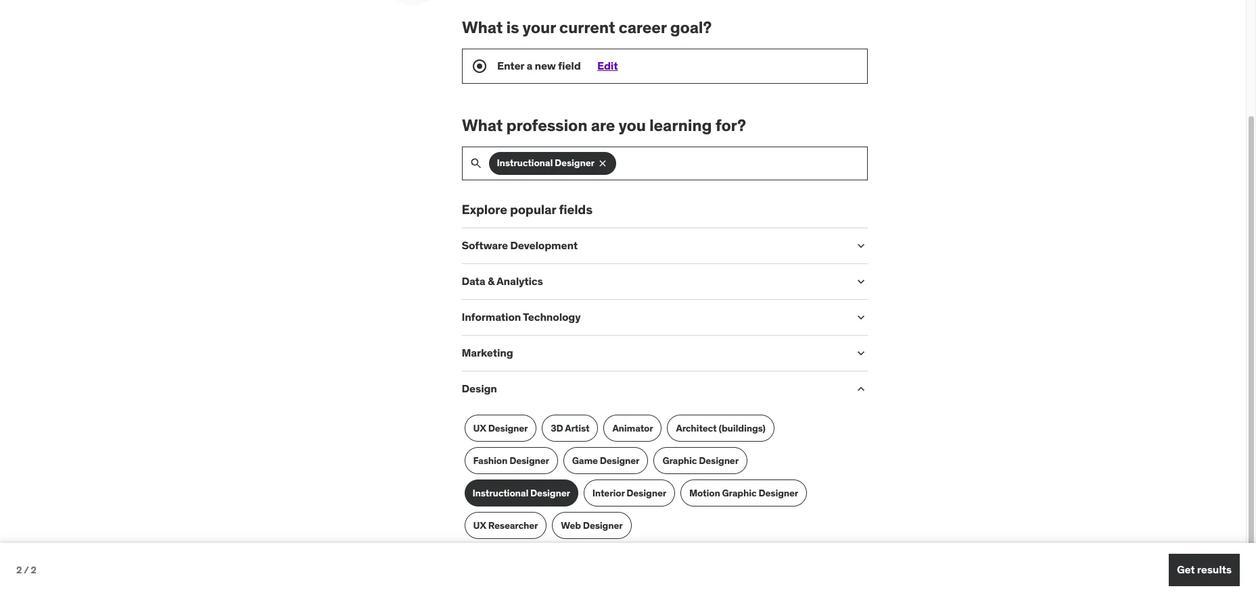 Task type: vqa. For each thing, say whether or not it's contained in the screenshot.
Designer for Graphic Designer button
yes



Task type: describe. For each thing, give the bounding box(es) containing it.
sketching
[[427, 352, 478, 366]]

profession
[[506, 115, 587, 136]]

game designer button
[[564, 448, 649, 475]]

small image for marketing
[[854, 347, 868, 361]]

animator button
[[604, 416, 662, 443]]

information
[[462, 311, 521, 324]]

edit button
[[597, 59, 618, 72]]

swift link
[[367, 384, 537, 422]]

swift
[[439, 396, 466, 409]]

researcher
[[488, 520, 538, 532]]

1 vertical spatial instructional designer button
[[465, 481, 579, 508]]

designer for instructional designer "button" to the bottom
[[531, 488, 570, 500]]

graphic inside motion graphic designer button
[[722, 488, 757, 500]]

submit search image
[[469, 157, 483, 170]]

data & analytics
[[462, 275, 543, 288]]

designer for fashion designer button
[[510, 455, 549, 467]]

interior
[[593, 488, 625, 500]]

motion
[[690, 488, 720, 500]]

occupation
[[449, 32, 499, 44]]

designer for web designer button
[[583, 520, 623, 532]]

get results
[[1177, 564, 1232, 577]]

design
[[462, 382, 497, 396]]

edit occupation button
[[430, 32, 499, 44]]

fields
[[559, 201, 593, 218]]

small image for data & analytics
[[854, 276, 868, 289]]

motion graphic designer
[[690, 488, 799, 500]]

ux researcher
[[473, 520, 538, 532]]

explore popular fields
[[462, 201, 593, 218]]

2 / 2
[[16, 565, 36, 577]]

designer for the topmost instructional designer "button"
[[555, 157, 595, 169]]

graphic designer button
[[654, 448, 748, 475]]

marketing button
[[462, 347, 843, 360]]

web designer button
[[553, 513, 632, 540]]

technology
[[523, 311, 581, 324]]

analytics
[[497, 275, 543, 288]]

next image
[[1054, 522, 1076, 544]]

explore
[[462, 201, 508, 218]]

design button
[[462, 382, 843, 396]]

instructional designer for instructional designer "button" to the bottom
[[473, 488, 570, 500]]

edit for edit
[[597, 59, 618, 72]]

popular
[[510, 201, 556, 218]]

3d artist
[[551, 423, 590, 435]]

for?
[[715, 115, 746, 136]]

what profession are you learning for?
[[462, 115, 746, 136]]

is
[[506, 17, 519, 38]]

career
[[619, 17, 667, 38]]

enter
[[497, 59, 524, 72]]

edit for edit occupation
[[430, 32, 447, 44]]

designer for 'game designer' button
[[600, 455, 640, 467]]

interior designer button
[[584, 481, 675, 508]]

web
[[561, 520, 581, 532]]

artist
[[565, 423, 590, 435]]

graphic inside graphic designer button
[[663, 455, 697, 467]]

what is your current career goal?
[[462, 17, 712, 38]]

get results button
[[1169, 555, 1240, 587]]

interior designer
[[593, 488, 667, 500]]

sketching link
[[367, 340, 537, 378]]



Task type: locate. For each thing, give the bounding box(es) containing it.
instructional designer button
[[489, 152, 616, 175], [465, 481, 579, 508]]

1 vertical spatial what
[[462, 115, 503, 136]]

instructional designer button down profession on the top left of page
[[489, 152, 616, 175]]

1 small image from the top
[[854, 240, 868, 253]]

instructional designer button up researcher
[[465, 481, 579, 508]]

information technology
[[462, 311, 581, 324]]

web designer
[[561, 520, 623, 532]]

edit left occupation in the top left of the page
[[430, 32, 447, 44]]

ux designer
[[473, 423, 528, 435]]

get
[[1177, 564, 1195, 577]]

ux researcher button
[[465, 513, 547, 540]]

edit right field
[[597, 59, 618, 72]]

instructional down profession on the top left of page
[[497, 157, 553, 169]]

information technology button
[[462, 311, 843, 324]]

1 vertical spatial instructional
[[473, 488, 529, 500]]

0 vertical spatial instructional designer
[[497, 157, 595, 169]]

/
[[24, 565, 29, 577]]

0 horizontal spatial 2
[[16, 565, 22, 577]]

deselect image
[[597, 158, 608, 169]]

1 vertical spatial graphic
[[722, 488, 757, 500]]

2 right the /
[[31, 565, 36, 577]]

0 vertical spatial ux
[[473, 423, 487, 435]]

what for what profession are you learning for?
[[462, 115, 503, 136]]

instructional
[[497, 157, 553, 169], [473, 488, 529, 500]]

new
[[535, 59, 556, 72]]

instructional designer for the topmost instructional designer "button"
[[497, 157, 595, 169]]

ux
[[473, 423, 487, 435], [473, 520, 487, 532]]

2 2 from the left
[[31, 565, 36, 577]]

fashion
[[473, 455, 508, 467]]

small image
[[854, 311, 868, 325]]

ux for ux designer
[[473, 423, 487, 435]]

1 2 from the left
[[16, 565, 22, 577]]

4 small image from the top
[[854, 383, 868, 397]]

what for what is your current career goal?
[[462, 17, 503, 38]]

2 ux from the top
[[473, 520, 487, 532]]

ux inside button
[[473, 520, 487, 532]]

1 horizontal spatial edit
[[597, 59, 618, 72]]

results
[[1197, 564, 1232, 577]]

ux left researcher
[[473, 520, 487, 532]]

a
[[527, 59, 532, 72]]

game
[[572, 455, 598, 467]]

data
[[462, 275, 486, 288]]

ux inside button
[[473, 423, 487, 435]]

instructional up ux researcher
[[473, 488, 529, 500]]

ux designer button
[[465, 416, 537, 443]]

2 left the /
[[16, 565, 22, 577]]

instructional designer up researcher
[[473, 488, 570, 500]]

data & analytics button
[[462, 275, 843, 289]]

0 vertical spatial what
[[462, 17, 503, 38]]

fashion designer button
[[465, 448, 558, 475]]

0 vertical spatial edit
[[430, 32, 447, 44]]

designer for ux designer button
[[488, 423, 528, 435]]

motion graphic designer button
[[681, 481, 807, 508]]

marketing
[[462, 347, 513, 360]]

architect (buildings)
[[676, 423, 766, 435]]

(buildings)
[[719, 423, 766, 435]]

1 ux from the top
[[473, 423, 487, 435]]

2 small image from the top
[[854, 276, 868, 289]]

are
[[591, 115, 615, 136]]

animator
[[613, 423, 653, 435]]

graphic designer
[[663, 455, 739, 467]]

graphic
[[663, 455, 697, 467], [722, 488, 757, 500]]

graphic right motion
[[722, 488, 757, 500]]

0 horizontal spatial edit
[[430, 32, 447, 44]]

goal?
[[670, 17, 712, 38]]

1 vertical spatial ux
[[473, 520, 487, 532]]

3d artist button
[[542, 416, 599, 443]]

instructional designer
[[497, 157, 595, 169], [473, 488, 570, 500]]

software
[[462, 239, 508, 253]]

ux for ux researcher
[[473, 520, 487, 532]]

3d
[[551, 423, 564, 435]]

small image for design
[[854, 383, 868, 397]]

1 vertical spatial instructional designer
[[473, 488, 570, 500]]

2
[[16, 565, 22, 577], [31, 565, 36, 577]]

development
[[511, 239, 578, 253]]

software development button
[[462, 239, 843, 253]]

learning
[[649, 115, 712, 136]]

edit
[[430, 32, 447, 44], [597, 59, 618, 72]]

current
[[559, 17, 615, 38]]

3 small image from the top
[[854, 347, 868, 361]]

&
[[488, 275, 495, 288]]

what left is
[[462, 17, 503, 38]]

1 vertical spatial edit
[[597, 59, 618, 72]]

0 vertical spatial graphic
[[663, 455, 697, 467]]

architect
[[676, 423, 717, 435]]

ux up 'fashion'
[[473, 423, 487, 435]]

0 vertical spatial instructional designer button
[[489, 152, 616, 175]]

what up submit search image
[[462, 115, 503, 136]]

1 horizontal spatial 2
[[31, 565, 36, 577]]

designer for graphic designer button
[[699, 455, 739, 467]]

field
[[558, 59, 581, 72]]

designer for interior designer button
[[627, 488, 667, 500]]

fashion designer
[[473, 455, 549, 467]]

1 horizontal spatial graphic
[[722, 488, 757, 500]]

enter a new field
[[497, 59, 581, 72]]

what
[[462, 17, 503, 38], [462, 115, 503, 136]]

edit occupation
[[430, 32, 499, 44]]

0 horizontal spatial graphic
[[663, 455, 697, 467]]

small image
[[854, 240, 868, 253], [854, 276, 868, 289], [854, 347, 868, 361], [854, 383, 868, 397]]

your
[[523, 17, 556, 38]]

small image for software development
[[854, 240, 868, 253]]

architect (buildings) button
[[668, 416, 775, 443]]

Find a profession text field
[[490, 147, 867, 180]]

carousel element
[[191, 484, 1081, 598]]

instructional designer down profession on the top left of page
[[497, 157, 595, 169]]

software development
[[462, 239, 578, 253]]

2 what from the top
[[462, 115, 503, 136]]

1 what from the top
[[462, 17, 503, 38]]

graphic down architect
[[663, 455, 697, 467]]

game designer
[[572, 455, 640, 467]]

0 vertical spatial instructional
[[497, 157, 553, 169]]

you
[[619, 115, 646, 136]]

designer
[[555, 157, 595, 169], [488, 423, 528, 435], [510, 455, 549, 467], [600, 455, 640, 467], [699, 455, 739, 467], [531, 488, 570, 500], [627, 488, 667, 500], [759, 488, 799, 500], [583, 520, 623, 532]]



